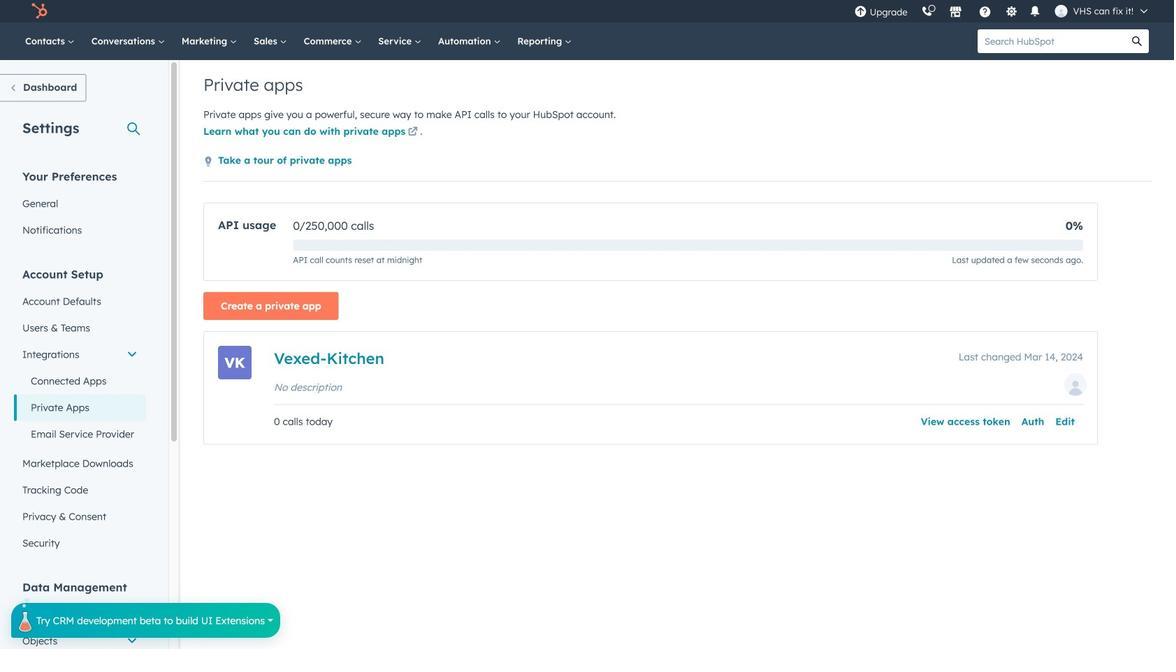 Task type: vqa. For each thing, say whether or not it's contained in the screenshot.
Halligan
no



Task type: locate. For each thing, give the bounding box(es) containing it.
1 link opens in a new window image from the top
[[408, 124, 418, 141]]

marketplaces image
[[950, 6, 963, 19]]

2 link opens in a new window image from the top
[[408, 128, 418, 137]]

link opens in a new window image
[[408, 124, 418, 141], [408, 128, 418, 137]]

menu
[[848, 0, 1158, 22]]



Task type: describe. For each thing, give the bounding box(es) containing it.
Search HubSpot search field
[[978, 29, 1126, 53]]

terry turtle image
[[1056, 5, 1068, 17]]

data management element
[[14, 580, 146, 650]]

account setup element
[[14, 267, 146, 557]]

your preferences element
[[14, 169, 146, 244]]



